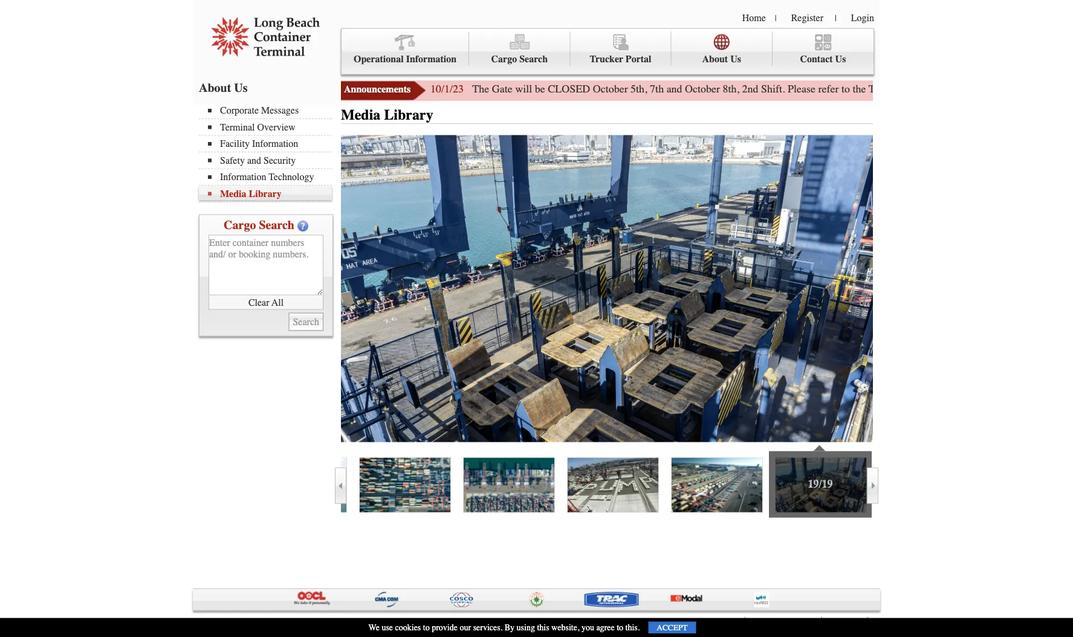 Task type: locate. For each thing, give the bounding box(es) containing it.
1 vertical spatial and
[[247, 155, 261, 166]]

cargo search
[[491, 54, 548, 65], [224, 218, 294, 232]]

privacy policy link
[[760, 617, 809, 627]]

us for contact us 'link'
[[835, 54, 846, 65]]

0 vertical spatial about us
[[702, 54, 741, 65]]

0 horizontal spatial media
[[220, 188, 246, 199]]

corporate messages link
[[208, 105, 332, 116]]

0 horizontal spatial and
[[247, 155, 261, 166]]

cargo up the 'will'
[[491, 54, 517, 65]]

to left the the
[[842, 83, 850, 95]]

1 horizontal spatial terminal
[[324, 617, 355, 627]]

0 vertical spatial all
[[272, 297, 284, 308]]

1 horizontal spatial library
[[384, 107, 433, 123]]

media
[[341, 107, 380, 123], [220, 188, 246, 199]]

information down safety
[[220, 171, 266, 183]]

0 horizontal spatial cargo search
[[224, 218, 294, 232]]

policy
[[788, 617, 809, 627]]

gate
[[492, 83, 512, 95], [897, 83, 917, 95]]

gate
[[1041, 83, 1059, 95]]

2 | from the left
[[835, 13, 837, 23]]

us up corporate
[[234, 81, 248, 95]]

1 horizontal spatial and
[[667, 83, 682, 95]]

1 vertical spatial menu bar
[[199, 104, 338, 202]]

1 horizontal spatial media
[[341, 107, 380, 123]]

all right clear
[[272, 297, 284, 308]]

about us up the 8th,
[[702, 54, 741, 65]]

0 horizontal spatial gate
[[492, 83, 512, 95]]

and right 7th
[[667, 83, 682, 95]]

agree
[[596, 623, 615, 633]]

to right 'cookies'
[[423, 623, 430, 633]]

cargo search down media library link
[[224, 218, 294, 232]]

media inside corporate messages terminal overview facility information safety and security information technology media library
[[220, 188, 246, 199]]

media down safety
[[220, 188, 246, 199]]

about us up corporate
[[199, 81, 248, 95]]

technology
[[269, 171, 314, 183]]

library inside corporate messages terminal overview facility information safety and security information technology media library
[[249, 188, 282, 199]]

us inside 'link'
[[835, 54, 846, 65]]

None submit
[[289, 313, 323, 331]]

det
[[1062, 83, 1073, 95]]

1 horizontal spatial menu bar
[[341, 28, 874, 75]]

| right the home link
[[775, 13, 777, 23]]

and inside corporate messages terminal overview facility information safety and security information technology media library
[[247, 155, 261, 166]]

0 horizontal spatial cargo
[[224, 218, 256, 232]]

1 horizontal spatial october
[[685, 83, 720, 95]]

0 horizontal spatial october
[[593, 83, 628, 95]]

information down overview
[[252, 138, 298, 149]]

be
[[535, 83, 545, 95]]

0 horizontal spatial all
[[272, 297, 284, 308]]

login link
[[851, 12, 874, 23]]

and
[[667, 83, 682, 95], [247, 155, 261, 166]]

to left this.
[[617, 623, 623, 633]]

©
[[193, 617, 199, 627]]

about
[[702, 54, 728, 65], [199, 81, 231, 95]]

home link
[[742, 12, 766, 23]]

search down media library link
[[259, 218, 294, 232]]

contact us link
[[772, 32, 874, 66]]

contact us
[[800, 54, 846, 65]]

search up be
[[519, 54, 548, 65]]

media library
[[341, 107, 433, 123]]

2nd
[[742, 83, 758, 95]]

october left the 8th,
[[685, 83, 720, 95]]

operational
[[354, 54, 404, 65]]

1 horizontal spatial cargo search
[[491, 54, 548, 65]]

0 horizontal spatial |
[[775, 13, 777, 23]]

1 gate from the left
[[492, 83, 512, 95]]

rights
[[419, 617, 441, 627]]

library down announcements
[[384, 107, 433, 123]]

1 october from the left
[[593, 83, 628, 95]]

(lbct
[[357, 617, 381, 627]]

october
[[593, 83, 628, 95], [685, 83, 720, 95]]

library
[[384, 107, 433, 123], [249, 188, 282, 199]]

all right llc.)
[[406, 617, 417, 627]]

0 vertical spatial media
[[341, 107, 380, 123]]

1 horizontal spatial all
[[406, 617, 417, 627]]

web
[[949, 83, 968, 95]]

0 horizontal spatial about
[[199, 81, 231, 95]]

terminal down corporate
[[220, 122, 255, 133]]

1 horizontal spatial cargo
[[491, 54, 517, 65]]

0 vertical spatial and
[[667, 83, 682, 95]]

2 vertical spatial information
[[220, 171, 266, 183]]

october left 5th,
[[593, 83, 628, 95]]

about up the 8th,
[[702, 54, 728, 65]]

1 vertical spatial cargo search
[[224, 218, 294, 232]]

please
[[788, 83, 816, 95]]

1 horizontal spatial to
[[617, 623, 623, 633]]

beach
[[266, 617, 287, 627]]

0 horizontal spatial library
[[249, 188, 282, 199]]

1 horizontal spatial us
[[730, 54, 741, 65]]

0 horizontal spatial search
[[259, 218, 294, 232]]

media down announcements
[[341, 107, 380, 123]]

privacy
[[760, 617, 786, 627]]

1 vertical spatial about
[[199, 81, 231, 95]]

us up the 8th,
[[730, 54, 741, 65]]

1 vertical spatial all
[[406, 617, 417, 627]]

0 vertical spatial about
[[702, 54, 728, 65]]

information
[[406, 54, 457, 65], [252, 138, 298, 149], [220, 171, 266, 183]]

0 vertical spatial search
[[519, 54, 548, 65]]

about up corporate
[[199, 81, 231, 95]]

gate right truck
[[897, 83, 917, 95]]

0 vertical spatial cargo search
[[491, 54, 548, 65]]

0 vertical spatial terminal
[[220, 122, 255, 133]]

our
[[460, 623, 471, 633]]

0 horizontal spatial menu bar
[[199, 104, 338, 202]]

|
[[775, 13, 777, 23], [835, 13, 837, 23]]

terminal left (lbct at the bottom left of page
[[324, 617, 355, 627]]

| left login
[[835, 13, 837, 23]]

1 | from the left
[[775, 13, 777, 23]]

llc.)
[[383, 617, 404, 627]]

trucker portal link
[[570, 32, 671, 66]]

use
[[382, 623, 393, 633]]

all
[[272, 297, 284, 308], [406, 617, 417, 627]]

gate right the
[[492, 83, 512, 95]]

1 vertical spatial library
[[249, 188, 282, 199]]

about us
[[702, 54, 741, 65], [199, 81, 248, 95]]

cargo search up the 'will'
[[491, 54, 548, 65]]

library down "information technology" link
[[249, 188, 282, 199]]

clear
[[248, 297, 269, 308]]

10/1/23
[[430, 83, 464, 95]]

2023
[[201, 617, 218, 627]]

hours
[[920, 83, 947, 95]]

2 horizontal spatial to
[[842, 83, 850, 95]]

location
[[703, 617, 733, 627]]

further
[[1009, 83, 1039, 95]]

container
[[289, 617, 322, 627]]

for
[[994, 83, 1006, 95]]

search
[[519, 54, 548, 65], [259, 218, 294, 232]]

us right contact
[[835, 54, 846, 65]]

0 horizontal spatial to
[[423, 623, 430, 633]]

announcements
[[344, 84, 411, 95]]

cargo
[[491, 54, 517, 65], [224, 218, 256, 232]]

2 horizontal spatial us
[[835, 54, 846, 65]]

0 horizontal spatial about us
[[199, 81, 248, 95]]

us
[[730, 54, 741, 65], [835, 54, 846, 65], [234, 81, 248, 95]]

menu bar containing operational information
[[341, 28, 874, 75]]

2 october from the left
[[685, 83, 720, 95]]

1 horizontal spatial |
[[835, 13, 837, 23]]

0 vertical spatial menu bar
[[341, 28, 874, 75]]

and right safety
[[247, 155, 261, 166]]

privacy policy
[[760, 617, 809, 627]]

menu bar containing corporate messages
[[199, 104, 338, 202]]

information up 10/1/23
[[406, 54, 457, 65]]

1 horizontal spatial gate
[[897, 83, 917, 95]]

0 horizontal spatial terminal
[[220, 122, 255, 133]]

0 vertical spatial library
[[384, 107, 433, 123]]

1 vertical spatial media
[[220, 188, 246, 199]]

menu bar
[[341, 28, 874, 75], [199, 104, 338, 202]]

cargo down media library link
[[224, 218, 256, 232]]



Task type: describe. For each thing, give the bounding box(es) containing it.
clear all button
[[209, 295, 323, 310]]

trucker portal
[[590, 54, 651, 65]]

about us link
[[671, 32, 772, 66]]

accept button
[[648, 622, 696, 634]]

shift.
[[761, 83, 785, 95]]

we
[[369, 623, 380, 633]]

1 horizontal spatial search
[[519, 54, 548, 65]]

Enter container numbers and/ or booking numbers.  text field
[[209, 235, 323, 295]]

© 2023 lbct, long beach container terminal (lbct llc.) all rights reserved.
[[193, 617, 477, 627]]

terminal inside corporate messages terminal overview facility information safety and security information technology media library
[[220, 122, 255, 133]]

register link
[[791, 12, 823, 23]]

cargo search link
[[469, 32, 570, 66]]

truck
[[869, 83, 894, 95]]

this.
[[625, 623, 640, 633]]

will
[[515, 83, 532, 95]]

location link
[[703, 617, 733, 627]]

5th,
[[631, 83, 647, 95]]

legal
[[836, 617, 855, 627]]

2 gate from the left
[[897, 83, 917, 95]]

home
[[742, 12, 766, 23]]

security
[[264, 155, 296, 166]]

cookies
[[395, 623, 421, 633]]

we use cookies to provide our services. by using this website, you agree to this.
[[369, 623, 640, 633]]

1 vertical spatial about us
[[199, 81, 248, 95]]

lbct,
[[220, 617, 244, 627]]

reserved.
[[443, 617, 477, 627]]

corporate
[[220, 105, 259, 116]]

operational information
[[354, 54, 457, 65]]

safety and security link
[[208, 155, 332, 166]]

website,
[[551, 623, 579, 633]]

accept
[[657, 623, 688, 632]]

provide
[[432, 623, 458, 633]]

messages
[[261, 105, 299, 116]]

the
[[472, 83, 489, 95]]

1 horizontal spatial about
[[702, 54, 728, 65]]

us for about us link on the top right of the page
[[730, 54, 741, 65]]

by
[[505, 623, 515, 633]]

you
[[582, 623, 594, 633]]

8th,
[[723, 83, 739, 95]]

clear all
[[248, 297, 284, 308]]

refer
[[818, 83, 839, 95]]

all inside button
[[272, 297, 284, 308]]

page
[[970, 83, 991, 95]]

0 vertical spatial cargo
[[491, 54, 517, 65]]

0 horizontal spatial us
[[234, 81, 248, 95]]

contact
[[800, 54, 833, 65]]

terminal overview link
[[208, 122, 332, 133]]

using
[[517, 623, 535, 633]]

long
[[246, 617, 264, 627]]

1 vertical spatial search
[[259, 218, 294, 232]]

facility
[[220, 138, 250, 149]]

safety
[[220, 155, 245, 166]]

information technology link
[[208, 171, 332, 183]]

trucker
[[590, 54, 623, 65]]

7th
[[650, 83, 664, 95]]

the
[[853, 83, 866, 95]]

overview
[[257, 122, 295, 133]]

register
[[791, 12, 823, 23]]

1 vertical spatial information
[[252, 138, 298, 149]]

facility information link
[[208, 138, 332, 149]]

services.
[[473, 623, 503, 633]]

this
[[537, 623, 549, 633]]

corporate messages terminal overview facility information safety and security information technology media library
[[220, 105, 314, 199]]

closed
[[548, 83, 590, 95]]

legal link
[[836, 617, 855, 627]]

1 vertical spatial cargo
[[224, 218, 256, 232]]

login
[[851, 12, 874, 23]]

operational information link
[[342, 32, 469, 66]]

10/1/23 the gate will be closed october 5th, 7th and october 8th, 2nd shift. please refer to the truck gate hours web page for further gate det
[[430, 83, 1073, 95]]

media library link
[[208, 188, 332, 199]]

1 vertical spatial terminal
[[324, 617, 355, 627]]

0 vertical spatial information
[[406, 54, 457, 65]]

portal
[[626, 54, 651, 65]]

1 horizontal spatial about us
[[702, 54, 741, 65]]



Task type: vqa. For each thing, say whether or not it's contained in the screenshot.
'Operational'
yes



